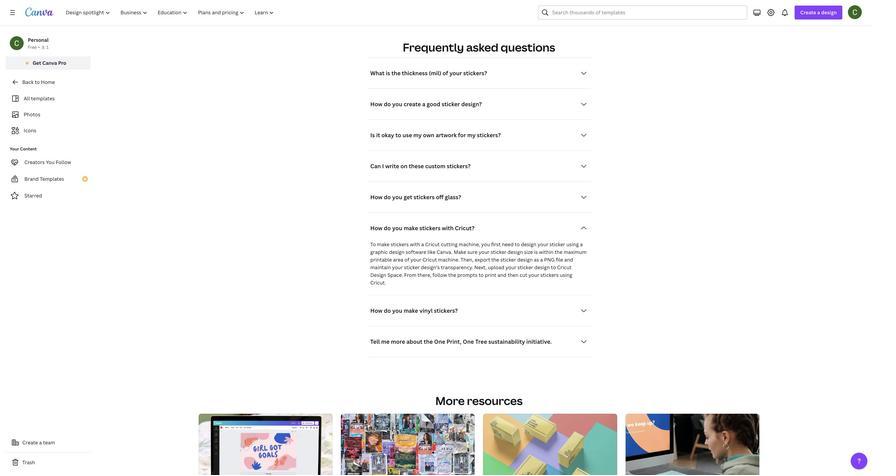 Task type: locate. For each thing, give the bounding box(es) containing it.
1 vertical spatial and
[[498, 272, 507, 279]]

1 how from the top
[[371, 100, 383, 108]]

to make stickers with a cricut cutting machine, you first need to design your sticker using a graphic design software like canva. make sure your sticker design size is within the maximum printable area of your cricut machine. then, export the sticker design as a png file and maintain your sticker design's transparency. next, upload your sticker design to cricut design space. from there, follow the prompts to print and then cut your stickers using cricut.
[[371, 241, 587, 286]]

stickers
[[414, 194, 435, 201], [420, 225, 441, 232], [391, 241, 409, 248], [541, 272, 559, 279]]

how do you make stickers with cricut? button
[[368, 221, 591, 235]]

tell me more about the one print, one tree sustainability initiative. button
[[368, 335, 591, 349]]

creators you follow
[[24, 159, 71, 166]]

make left the 'vinyl'
[[404, 307, 418, 315]]

1 vertical spatial of
[[405, 257, 410, 263]]

0 horizontal spatial is
[[386, 69, 390, 77]]

2 how from the top
[[371, 194, 383, 201]]

0 vertical spatial and
[[565, 257, 574, 263]]

0 horizontal spatial of
[[405, 257, 410, 263]]

own
[[423, 131, 435, 139]]

export
[[475, 257, 491, 263]]

do left the create
[[384, 100, 391, 108]]

0 vertical spatial of
[[443, 69, 449, 77]]

cricut down file
[[557, 264, 572, 271]]

then,
[[461, 257, 474, 263]]

1 horizontal spatial and
[[565, 257, 574, 263]]

artwork
[[436, 131, 457, 139]]

2 one from the left
[[463, 338, 474, 346]]

machine.
[[438, 257, 460, 263]]

your
[[10, 146, 19, 152]]

top level navigation element
[[61, 6, 280, 20]]

create
[[801, 9, 817, 16], [22, 440, 38, 446]]

is inside dropdown button
[[386, 69, 390, 77]]

sticker right good
[[442, 100, 460, 108]]

using down file
[[560, 272, 573, 279]]

0 vertical spatial is
[[386, 69, 390, 77]]

make up graphic
[[377, 241, 390, 248]]

of
[[443, 69, 449, 77], [405, 257, 410, 263]]

can
[[371, 163, 381, 170]]

1 horizontal spatial is
[[534, 249, 538, 256]]

you for how do you get stickers off glass?
[[392, 194, 403, 201]]

one left "print,"
[[434, 338, 446, 346]]

asked
[[467, 40, 499, 55]]

1 horizontal spatial of
[[443, 69, 449, 77]]

icons
[[24, 127, 36, 134]]

my right for
[[468, 131, 476, 139]]

make for vinyl
[[404, 307, 418, 315]]

stickers up area
[[391, 241, 409, 248]]

you for how do you make stickers with cricut?
[[392, 225, 403, 232]]

create for create a team
[[22, 440, 38, 446]]

1 horizontal spatial one
[[463, 338, 474, 346]]

print
[[485, 272, 497, 279]]

50 print ad ideas image
[[341, 414, 475, 476]]

your
[[450, 69, 462, 77], [538, 241, 549, 248], [479, 249, 490, 256], [411, 257, 422, 263], [392, 264, 403, 271], [506, 264, 517, 271], [529, 272, 540, 279]]

with up software
[[410, 241, 420, 248]]

create a sticker in canva image
[[199, 414, 333, 476]]

the
[[392, 69, 401, 77], [555, 249, 563, 256], [492, 257, 500, 263], [449, 272, 456, 279], [424, 338, 433, 346]]

sticker inside the how do you create a good sticker design? dropdown button
[[442, 100, 460, 108]]

how do you create a good sticker design? button
[[368, 97, 591, 111]]

to left use
[[396, 131, 402, 139]]

0 horizontal spatial one
[[434, 338, 446, 346]]

file
[[556, 257, 563, 263]]

a inside button
[[39, 440, 42, 446]]

cricut up design's
[[423, 257, 437, 263]]

sticker up from
[[404, 264, 420, 271]]

make
[[404, 225, 418, 232], [377, 241, 390, 248], [404, 307, 418, 315]]

your up the then
[[506, 264, 517, 271]]

with inside dropdown button
[[442, 225, 454, 232]]

how up to
[[371, 225, 383, 232]]

create a team button
[[6, 436, 91, 450]]

personal
[[28, 37, 49, 43]]

your up export
[[479, 249, 490, 256]]

is right the "what"
[[386, 69, 390, 77]]

do up graphic
[[384, 225, 391, 232]]

your right cut
[[529, 272, 540, 279]]

back to home link
[[6, 75, 91, 89]]

it
[[376, 131, 380, 139]]

can i write on these custom stickers?
[[371, 163, 471, 170]]

sticker up upload
[[501, 257, 516, 263]]

stickers down png on the right
[[541, 272, 559, 279]]

how for how do you get stickers off glass?
[[371, 194, 383, 201]]

how for how do you make vinyl stickers?
[[371, 307, 383, 315]]

you up area
[[392, 225, 403, 232]]

0 horizontal spatial my
[[414, 131, 422, 139]]

2 do from the top
[[384, 194, 391, 201]]

0 vertical spatial make
[[404, 225, 418, 232]]

make up software
[[404, 225, 418, 232]]

frequently asked questions
[[403, 40, 556, 55]]

printable
[[371, 257, 392, 263]]

0 horizontal spatial create
[[22, 440, 38, 446]]

you left the 'first'
[[482, 241, 490, 248]]

is it okay to use my own artwork for my stickers?
[[371, 131, 501, 139]]

design left christina overa icon
[[822, 9, 837, 16]]

1 do from the top
[[384, 100, 391, 108]]

cricut
[[425, 241, 440, 248], [423, 257, 437, 263], [557, 264, 572, 271]]

how inside how do you make vinyl stickers? dropdown button
[[371, 307, 383, 315]]

area
[[393, 257, 404, 263]]

0 vertical spatial create
[[801, 9, 817, 16]]

one
[[434, 338, 446, 346], [463, 338, 474, 346]]

stickers left the off
[[414, 194, 435, 201]]

and down upload
[[498, 272, 507, 279]]

with up cutting
[[442, 225, 454, 232]]

use
[[403, 131, 412, 139]]

the down transparency.
[[449, 272, 456, 279]]

can i write on these custom stickers? button
[[368, 159, 591, 173]]

from
[[404, 272, 417, 279]]

sticker up cut
[[518, 264, 534, 271]]

a
[[818, 9, 821, 16], [423, 100, 426, 108], [422, 241, 424, 248], [580, 241, 583, 248], [541, 257, 543, 263], [39, 440, 42, 446]]

canva
[[42, 60, 57, 66]]

to right need at the bottom of the page
[[515, 241, 520, 248]]

None search field
[[539, 6, 748, 20]]

how down can
[[371, 194, 383, 201]]

maximum
[[564, 249, 587, 256]]

1 one from the left
[[434, 338, 446, 346]]

tell me more about the one print, one tree sustainability initiative.
[[371, 338, 552, 346]]

sticker
[[442, 100, 460, 108], [550, 241, 566, 248], [491, 249, 507, 256], [501, 257, 516, 263], [404, 264, 420, 271], [518, 264, 534, 271]]

1 horizontal spatial my
[[468, 131, 476, 139]]

to down png on the right
[[551, 264, 556, 271]]

0 vertical spatial with
[[442, 225, 454, 232]]

create for create a design
[[801, 9, 817, 16]]

create inside button
[[22, 440, 38, 446]]

to right back
[[35, 79, 40, 85]]

brand templates
[[24, 176, 64, 182]]

1 vertical spatial is
[[534, 249, 538, 256]]

is right size
[[534, 249, 538, 256]]

you left get
[[392, 194, 403, 201]]

my
[[414, 131, 422, 139], [468, 131, 476, 139]]

cricut?
[[455, 225, 475, 232]]

machine,
[[459, 241, 480, 248]]

create inside dropdown button
[[801, 9, 817, 16]]

how down cricut.
[[371, 307, 383, 315]]

how inside how do you get stickers off glass? dropdown button
[[371, 194, 383, 201]]

2 vertical spatial make
[[404, 307, 418, 315]]

maintain
[[371, 264, 391, 271]]

you for how do you make vinyl stickers?
[[392, 307, 403, 315]]

1 vertical spatial with
[[410, 241, 420, 248]]

stickers? down frequently asked questions at the top of the page
[[464, 69, 487, 77]]

do down cricut.
[[384, 307, 391, 315]]

do for how do you get stickers off glass?
[[384, 194, 391, 201]]

brand
[[24, 176, 39, 182]]

back
[[22, 79, 34, 85]]

design's
[[421, 264, 440, 271]]

2 my from the left
[[468, 131, 476, 139]]

sure
[[468, 249, 478, 256]]

do left get
[[384, 194, 391, 201]]

how inside how do you make stickers with cricut? dropdown button
[[371, 225, 383, 232]]

and
[[565, 257, 574, 263], [498, 272, 507, 279]]

0 horizontal spatial with
[[410, 241, 420, 248]]

and right file
[[565, 257, 574, 263]]

with inside to make stickers with a cricut cutting machine, you first need to design your sticker using a graphic design software like canva. make sure your sticker design size is within the maximum printable area of your cricut machine. then, export the sticker design as a png file and maintain your sticker design's transparency. next, upload your sticker design to cricut design space. from there, follow the prompts to print and then cut your stickers using cricut.
[[410, 241, 420, 248]]

create a design button
[[795, 6, 843, 20]]

you inside to make stickers with a cricut cutting machine, you first need to design your sticker using a graphic design software like canva. make sure your sticker design size is within the maximum printable area of your cricut machine. then, export the sticker design as a png file and maintain your sticker design's transparency. next, upload your sticker design to cricut design space. from there, follow the prompts to print and then cut your stickers using cricut.
[[482, 241, 490, 248]]

you left the 'vinyl'
[[392, 307, 403, 315]]

your right (mil)
[[450, 69, 462, 77]]

design up area
[[389, 249, 405, 256]]

how do you make vinyl stickers?
[[371, 307, 458, 315]]

how inside the how do you create a good sticker design? dropdown button
[[371, 100, 383, 108]]

do for how do you make stickers with cricut?
[[384, 225, 391, 232]]

4 do from the top
[[384, 307, 391, 315]]

cricut up like
[[425, 241, 440, 248]]

okay
[[382, 131, 394, 139]]

3 do from the top
[[384, 225, 391, 232]]

of right (mil)
[[443, 69, 449, 77]]

1 vertical spatial create
[[22, 440, 38, 446]]

stickers?
[[464, 69, 487, 77], [477, 131, 501, 139], [447, 163, 471, 170], [434, 307, 458, 315]]

design
[[822, 9, 837, 16], [521, 241, 537, 248], [389, 249, 405, 256], [508, 249, 523, 256], [518, 257, 533, 263], [535, 264, 550, 271]]

how
[[371, 100, 383, 108], [371, 194, 383, 201], [371, 225, 383, 232], [371, 307, 383, 315]]

1 horizontal spatial create
[[801, 9, 817, 16]]

to
[[35, 79, 40, 85], [396, 131, 402, 139], [515, 241, 520, 248], [551, 264, 556, 271], [479, 272, 484, 279]]

design?
[[462, 100, 482, 108]]

there,
[[418, 272, 432, 279]]

0 horizontal spatial and
[[498, 272, 507, 279]]

get canva pro
[[33, 60, 66, 66]]

about
[[407, 338, 423, 346]]

starred
[[24, 193, 42, 199]]

software
[[406, 249, 427, 256]]

for
[[458, 131, 466, 139]]

1 horizontal spatial with
[[442, 225, 454, 232]]

your content
[[10, 146, 37, 152]]

content
[[20, 146, 37, 152]]

my right use
[[414, 131, 422, 139]]

1 vertical spatial make
[[377, 241, 390, 248]]

4 how from the top
[[371, 307, 383, 315]]

of right area
[[405, 257, 410, 263]]

3 how from the top
[[371, 225, 383, 232]]

how do you make stickers with cricut?
[[371, 225, 475, 232]]

one left tree
[[463, 338, 474, 346]]

you left the create
[[392, 100, 403, 108]]

to inside dropdown button
[[396, 131, 402, 139]]

templates
[[40, 176, 64, 182]]

these
[[409, 163, 424, 170]]

frequently
[[403, 40, 464, 55]]

the right the "what"
[[392, 69, 401, 77]]

christina overa image
[[849, 5, 862, 19]]

follow
[[56, 159, 71, 166]]

using up maximum at the right bottom of the page
[[567, 241, 579, 248]]

with
[[442, 225, 454, 232], [410, 241, 420, 248]]

how down the "what"
[[371, 100, 383, 108]]

your ultimate guide to visual marketing image
[[626, 414, 760, 476]]



Task type: describe. For each thing, give the bounding box(es) containing it.
cut
[[520, 272, 528, 279]]

trash link
[[6, 456, 91, 470]]

cutting
[[441, 241, 458, 248]]

off
[[436, 194, 444, 201]]

stickers? right the 'vinyl'
[[434, 307, 458, 315]]

(mil)
[[429, 69, 442, 77]]

your inside what is the thickness (mil) of your stickers? dropdown button
[[450, 69, 462, 77]]

what is the thickness (mil) of your stickers? button
[[368, 66, 591, 80]]

get
[[404, 194, 413, 201]]

make for stickers
[[404, 225, 418, 232]]

design down as
[[535, 264, 550, 271]]

you for how do you create a good sticker design?
[[392, 100, 403, 108]]

of inside dropdown button
[[443, 69, 449, 77]]

stickers? right for
[[477, 131, 501, 139]]

more
[[391, 338, 405, 346]]

do for how do you make vinyl stickers?
[[384, 307, 391, 315]]

how for how do you create a good sticker design?
[[371, 100, 383, 108]]

home
[[41, 79, 55, 85]]

what is the thickness (mil) of your stickers?
[[371, 69, 487, 77]]

upload
[[488, 264, 505, 271]]

within
[[539, 249, 554, 256]]

resources
[[467, 394, 523, 409]]

all templates
[[24, 95, 55, 102]]

graphic
[[371, 249, 388, 256]]

stickers? right custom
[[447, 163, 471, 170]]

do for how do you create a good sticker design?
[[384, 100, 391, 108]]

team
[[43, 440, 55, 446]]

thickness
[[402, 69, 428, 77]]

starred link
[[6, 189, 91, 203]]

pro
[[58, 60, 66, 66]]

i
[[382, 163, 384, 170]]

back to home
[[22, 79, 55, 85]]

all
[[24, 95, 30, 102]]

space.
[[388, 272, 403, 279]]

how for how do you make stickers with cricut?
[[371, 225, 383, 232]]

how do you get stickers off glass?
[[371, 194, 461, 201]]

•
[[38, 44, 40, 50]]

get canva pro button
[[6, 56, 91, 70]]

creators you follow link
[[6, 156, 91, 169]]

0 vertical spatial cricut
[[425, 241, 440, 248]]

me
[[381, 338, 390, 346]]

transparency.
[[441, 264, 473, 271]]

next,
[[475, 264, 487, 271]]

write
[[386, 163, 399, 170]]

the up upload
[[492, 257, 500, 263]]

the up file
[[555, 249, 563, 256]]

is it okay to use my own artwork for my stickers? button
[[368, 128, 591, 142]]

follow
[[433, 272, 447, 279]]

design
[[371, 272, 387, 279]]

1
[[46, 44, 49, 50]]

as
[[534, 257, 539, 263]]

how do you create a good sticker design?
[[371, 100, 482, 108]]

trash
[[22, 460, 35, 466]]

of inside to make stickers with a cricut cutting machine, you first need to design your sticker using a graphic design software like canva. make sure your sticker design size is within the maximum printable area of your cricut machine. then, export the sticker design as a png file and maintain your sticker design's transparency. next, upload your sticker design to cricut design space. from there, follow the prompts to print and then cut your stickers using cricut.
[[405, 257, 410, 263]]

print,
[[447, 338, 462, 346]]

how do you get stickers off glass? button
[[368, 190, 591, 204]]

need
[[502, 241, 514, 248]]

how do you make vinyl stickers? button
[[368, 304, 591, 318]]

stickers up like
[[420, 225, 441, 232]]

icons link
[[10, 124, 86, 137]]

png
[[544, 257, 555, 263]]

prompts
[[458, 272, 478, 279]]

your down software
[[411, 257, 422, 263]]

create
[[404, 100, 421, 108]]

glass?
[[445, 194, 461, 201]]

size
[[524, 249, 533, 256]]

then
[[508, 272, 519, 279]]

your down area
[[392, 264, 403, 271]]

all templates link
[[10, 92, 86, 105]]

to
[[371, 241, 376, 248]]

design down size
[[518, 257, 533, 263]]

is inside to make stickers with a cricut cutting machine, you first need to design your sticker using a graphic design software like canva. make sure your sticker design size is within the maximum printable area of your cricut machine. then, export the sticker design as a png file and maintain your sticker design's transparency. next, upload your sticker design to cricut design space. from there, follow the prompts to print and then cut your stickers using cricut.
[[534, 249, 538, 256]]

2 vertical spatial cricut
[[557, 264, 572, 271]]

1 vertical spatial cricut
[[423, 257, 437, 263]]

get
[[33, 60, 41, 66]]

0 vertical spatial using
[[567, 241, 579, 248]]

50 insanely creative and stunning packaging designs image
[[483, 414, 618, 476]]

photos
[[24, 111, 40, 118]]

vinyl
[[420, 307, 433, 315]]

design inside dropdown button
[[822, 9, 837, 16]]

design up size
[[521, 241, 537, 248]]

free
[[28, 44, 37, 50]]

to down next,
[[479, 272, 484, 279]]

free •
[[28, 44, 40, 50]]

sticker up within
[[550, 241, 566, 248]]

is
[[371, 131, 375, 139]]

make inside to make stickers with a cricut cutting machine, you first need to design your sticker using a graphic design software like canva. make sure your sticker design size is within the maximum printable area of your cricut machine. then, export the sticker design as a png file and maintain your sticker design's transparency. next, upload your sticker design to cricut design space. from there, follow the prompts to print and then cut your stickers using cricut.
[[377, 241, 390, 248]]

questions
[[501, 40, 556, 55]]

your up within
[[538, 241, 549, 248]]

tell
[[371, 338, 380, 346]]

create a team
[[22, 440, 55, 446]]

custom
[[425, 163, 446, 170]]

what
[[371, 69, 385, 77]]

like
[[428, 249, 436, 256]]

good
[[427, 100, 441, 108]]

sustainability
[[489, 338, 525, 346]]

you
[[46, 159, 55, 166]]

design down need at the bottom of the page
[[508, 249, 523, 256]]

1 vertical spatial using
[[560, 272, 573, 279]]

the right about
[[424, 338, 433, 346]]

1 my from the left
[[414, 131, 422, 139]]

sticker down the 'first'
[[491, 249, 507, 256]]

more resources
[[436, 394, 523, 409]]

Search search field
[[553, 6, 743, 19]]



Task type: vqa. For each thing, say whether or not it's contained in the screenshot.
button
no



